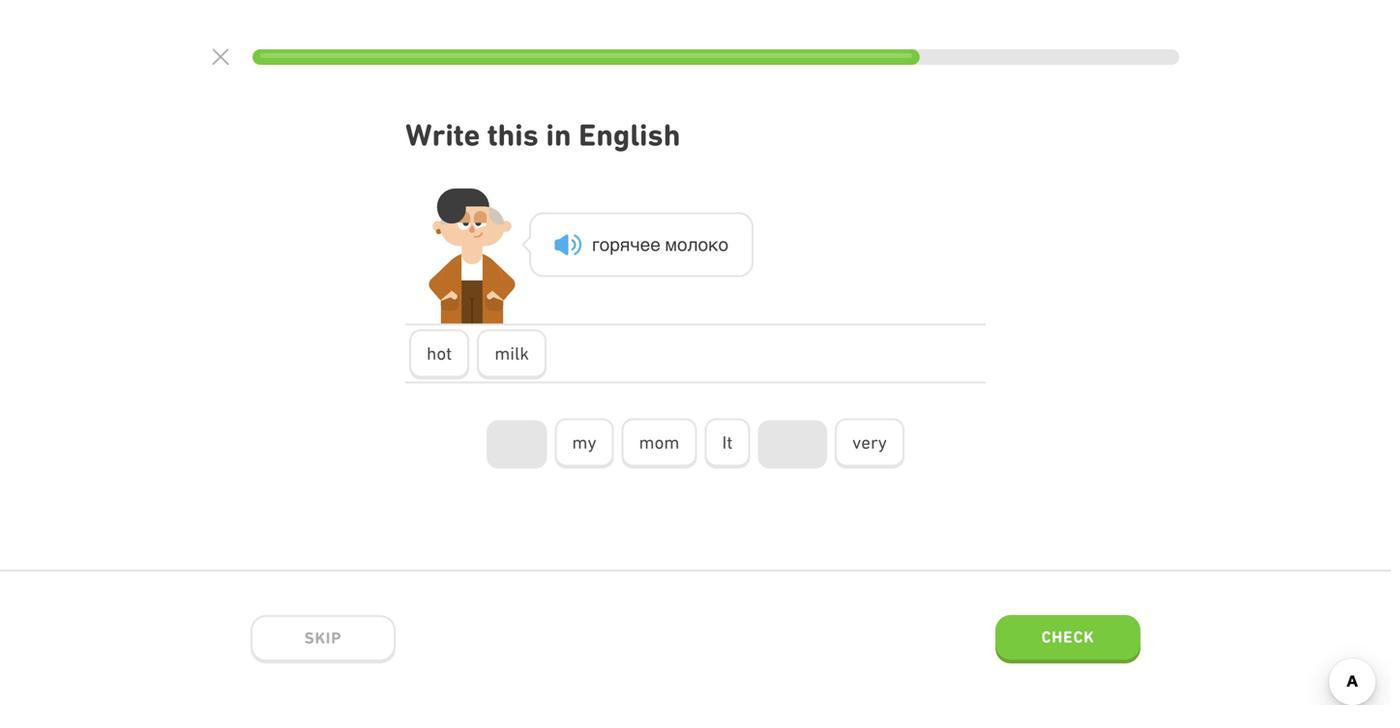 Task type: locate. For each thing, give the bounding box(es) containing it.
р
[[610, 234, 620, 255]]

progress bar
[[252, 49, 1179, 65]]

о left the "я"
[[599, 234, 610, 255]]

check button
[[995, 615, 1141, 664]]

it
[[722, 432, 733, 453]]

г
[[592, 234, 599, 255]]

о left к
[[677, 234, 687, 255]]

it button
[[705, 418, 750, 469]]

е right the "я"
[[640, 234, 650, 255]]

1 е from the left
[[640, 234, 650, 255]]

о right м
[[698, 234, 708, 255]]

milk button
[[477, 329, 547, 380]]

write
[[405, 117, 480, 153]]

о right л
[[718, 234, 729, 255]]

skip button
[[251, 615, 396, 664]]

е left м
[[650, 234, 661, 255]]

milk
[[495, 343, 529, 364]]

я
[[620, 234, 630, 255]]

4 о from the left
[[718, 234, 729, 255]]

3 о from the left
[[698, 234, 708, 255]]

mom
[[639, 432, 680, 453]]

very
[[852, 432, 887, 453]]

е
[[640, 234, 650, 255], [650, 234, 661, 255]]

english
[[579, 117, 680, 153]]

hot
[[427, 343, 452, 364]]

о
[[599, 234, 610, 255], [677, 234, 687, 255], [698, 234, 708, 255], [718, 234, 729, 255]]

in
[[546, 117, 571, 153]]

check
[[1041, 628, 1095, 647]]



Task type: vqa. For each thing, say whether or not it's contained in the screenshot.
wants button
no



Task type: describe. For each thing, give the bounding box(es) containing it.
my
[[572, 432, 596, 453]]

2 е from the left
[[650, 234, 661, 255]]

my button
[[555, 418, 614, 469]]

skip
[[304, 629, 342, 647]]

write this in english
[[405, 117, 680, 153]]

mom button
[[622, 418, 697, 469]]

1 о from the left
[[599, 234, 610, 255]]

2 о from the left
[[677, 234, 687, 255]]

к
[[708, 234, 718, 255]]

г о р я ч е е м о л о к о
[[592, 234, 729, 255]]

л
[[687, 234, 698, 255]]

very button
[[835, 418, 904, 469]]

this
[[487, 117, 539, 153]]

м
[[665, 234, 677, 255]]

hot button
[[409, 329, 469, 380]]

ч
[[630, 234, 640, 255]]



